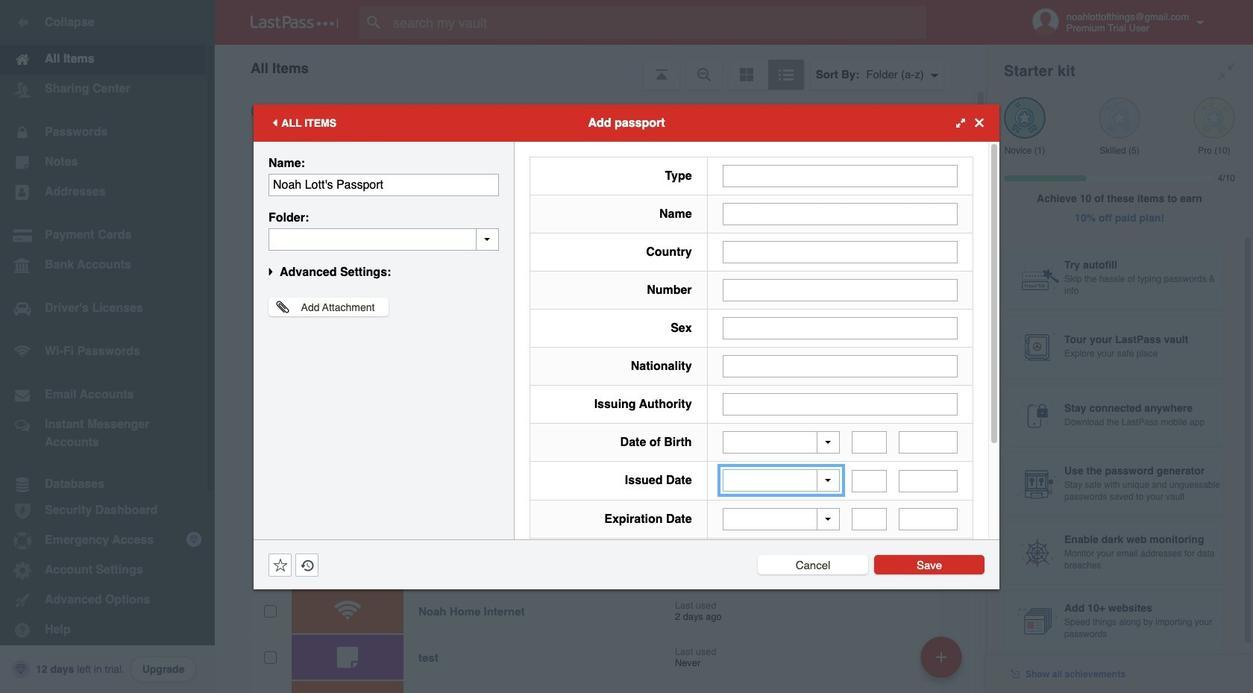 Task type: vqa. For each thing, say whether or not it's contained in the screenshot.
caret right icon
no



Task type: locate. For each thing, give the bounding box(es) containing it.
None text field
[[269, 173, 499, 196], [723, 241, 958, 263], [723, 317, 958, 339], [852, 431, 887, 454], [852, 470, 887, 492], [899, 470, 958, 492], [852, 508, 887, 530], [899, 508, 958, 530], [269, 173, 499, 196], [723, 241, 958, 263], [723, 317, 958, 339], [852, 431, 887, 454], [852, 470, 887, 492], [899, 470, 958, 492], [852, 508, 887, 530], [899, 508, 958, 530]]

dialog
[[254, 104, 1000, 647]]

new item navigation
[[915, 632, 971, 693]]

lastpass image
[[251, 16, 339, 29]]

search my vault text field
[[360, 6, 956, 39]]

vault options navigation
[[215, 45, 986, 90]]

None text field
[[723, 165, 958, 187], [723, 203, 958, 225], [269, 228, 499, 250], [723, 279, 958, 301], [723, 355, 958, 377], [723, 393, 958, 415], [899, 431, 958, 454], [723, 165, 958, 187], [723, 203, 958, 225], [269, 228, 499, 250], [723, 279, 958, 301], [723, 355, 958, 377], [723, 393, 958, 415], [899, 431, 958, 454]]



Task type: describe. For each thing, give the bounding box(es) containing it.
Search search field
[[360, 6, 956, 39]]

main navigation navigation
[[0, 0, 215, 693]]

new item image
[[936, 652, 947, 662]]



